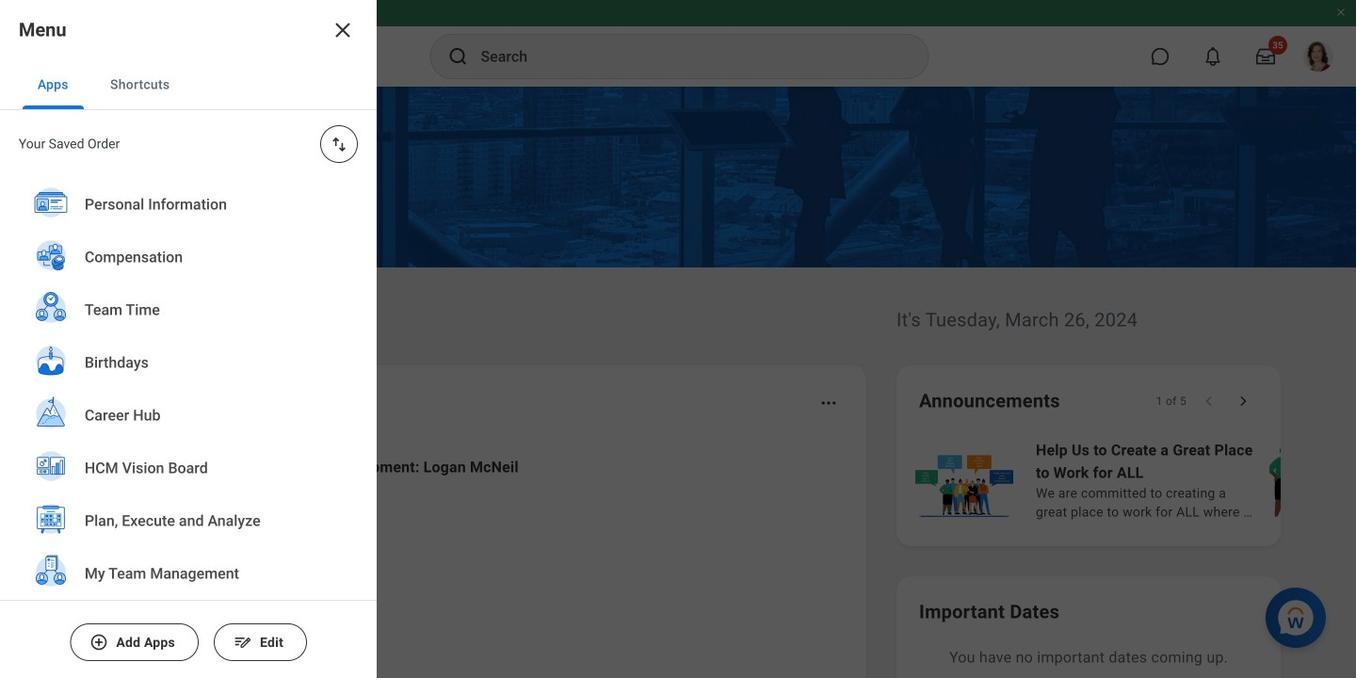 Task type: locate. For each thing, give the bounding box(es) containing it.
chevron right small image
[[1234, 392, 1253, 411]]

plus circle image
[[90, 633, 108, 652]]

x image
[[332, 19, 354, 41]]

tab list
[[0, 60, 377, 110]]

book open image
[[125, 645, 154, 673]]

main content
[[0, 87, 1356, 678]]

list
[[0, 178, 377, 678], [912, 437, 1356, 524], [98, 441, 844, 678]]

banner
[[0, 0, 1356, 87]]

profile logan mcneil element
[[1292, 36, 1345, 77]]

global navigation dialog
[[0, 0, 377, 678]]

search image
[[447, 45, 470, 68]]

status
[[1156, 394, 1187, 409]]

inbox image
[[125, 568, 154, 596]]



Task type: describe. For each thing, give the bounding box(es) containing it.
chevron left small image
[[1200, 392, 1219, 411]]

text edit image
[[233, 633, 252, 652]]

sort image
[[330, 135, 349, 154]]

inbox large image
[[1257, 47, 1275, 66]]

notifications large image
[[1204, 47, 1223, 66]]

close environment banner image
[[1336, 7, 1347, 18]]



Task type: vqa. For each thing, say whether or not it's contained in the screenshot.
which
no



